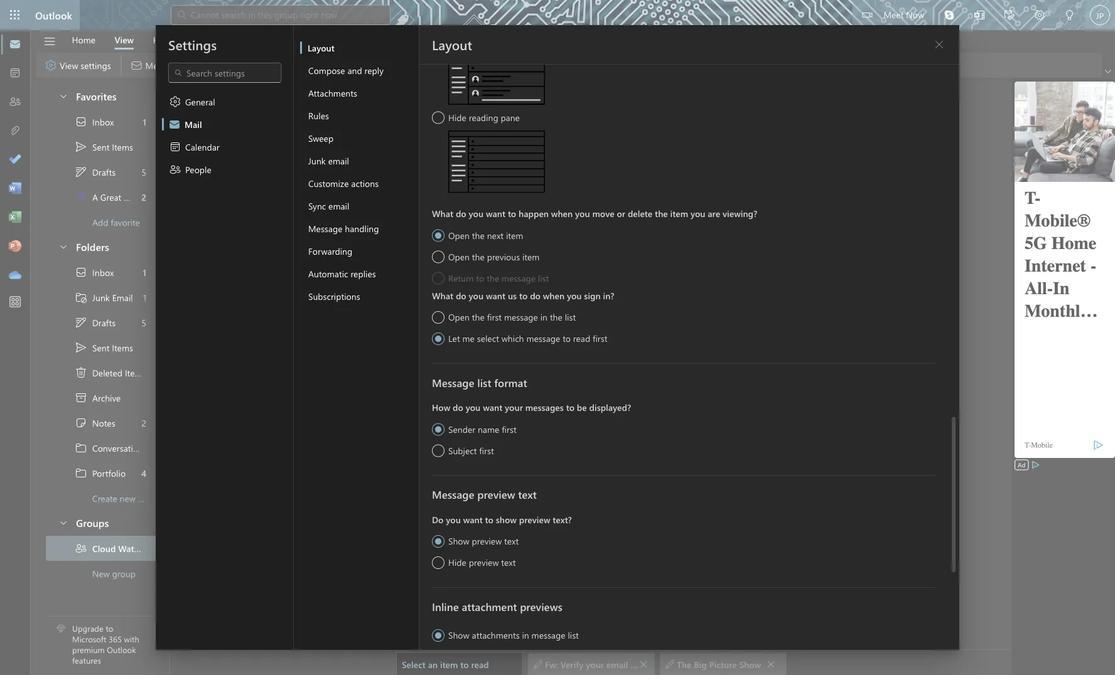 Task type: describe. For each thing, give the bounding box(es) containing it.
meet
[[884, 8, 904, 20]]

 for 
[[75, 266, 87, 279]]

messages
[[525, 402, 564, 413]]

settings tab list
[[156, 25, 294, 650]]

message preview text
[[432, 488, 537, 502]]

 for the
[[666, 660, 674, 669]]

to right the us
[[519, 290, 528, 301]]

features
[[72, 655, 101, 666]]

 sent items inside favorites tree
[[75, 141, 133, 153]]

subject
[[448, 445, 477, 456]]

 for 
[[75, 316, 87, 329]]

viewing?
[[723, 208, 757, 219]]

the inside message list no conversations selected list box
[[213, 262, 228, 273]]

you up open the next item
[[469, 208, 484, 219]]

groups tree item
[[46, 511, 158, 536]]

let me select which message to read first
[[448, 333, 607, 344]]

format
[[494, 375, 527, 390]]

pane
[[501, 111, 520, 123]]

name
[[478, 423, 499, 435]]

 tree item for 
[[46, 310, 158, 335]]

2 sent from the top
[[92, 342, 110, 354]]

handling
[[345, 223, 379, 234]]

ready
[[350, 262, 372, 273]]

add
[[92, 216, 108, 228]]

items for second  tree item
[[112, 342, 133, 354]]

layout inside 'button'
[[308, 42, 335, 53]]

favorite
[[111, 216, 140, 228]]

0 horizontal spatial in
[[522, 630, 529, 641]]

left-rail-appbar navigation
[[3, 30, 28, 290]]

2 for 
[[142, 417, 146, 429]]

supplier
[[672, 659, 705, 670]]

item right previous at the top of the page
[[522, 251, 540, 262]]

new for the
[[231, 262, 247, 273]]

item inside 'button'
[[440, 659, 458, 670]]

with for 365
[[124, 634, 139, 645]]

meet now
[[884, 8, 924, 20]]

excel image
[[9, 212, 21, 224]]

read inside the what do you want us to do when you sign in? option group
[[573, 333, 590, 344]]

list inside the 'what do you want to happen when you move or delete the item you are viewing?' option group
[[538, 272, 549, 284]]

behind
[[416, 211, 444, 223]]

 deleted items
[[75, 367, 146, 379]]

the left next
[[472, 229, 485, 241]]

365
[[109, 634, 122, 645]]

select
[[402, 659, 426, 670]]

item left are
[[670, 208, 688, 219]]

message for in
[[532, 630, 565, 641]]

customize actions
[[308, 177, 379, 189]]

the up select
[[472, 311, 485, 323]]

watchers inside "popup button"
[[247, 99, 290, 113]]

text?
[[553, 514, 572, 526]]

the down open the next item
[[472, 251, 485, 262]]

mail image
[[9, 38, 21, 51]]

message handling button
[[300, 217, 419, 240]]

to left the be
[[566, 402, 574, 413]]

cloud watchers image
[[178, 99, 208, 129]]

subject first
[[448, 445, 494, 456]]

5g
[[260, 211, 271, 223]]

 drafts for 
[[75, 166, 116, 178]]

move
[[592, 208, 614, 219]]

group inside message list no conversations selected list box
[[315, 262, 339, 273]]

document containing settings
[[0, 0, 1115, 676]]

archive
[[92, 392, 121, 404]]

how do you want your messages to be displayed? option group
[[432, 399, 936, 459]]

now
[[906, 8, 924, 20]]

message for first
[[504, 311, 538, 323]]

 for  cloud watchers
[[75, 542, 87, 555]]


[[43, 35, 56, 48]]

delete
[[628, 208, 653, 219]]

the inside reading pane main content
[[582, 406, 595, 418]]

hide for hide reading pane
[[448, 111, 466, 123]]

history
[[146, 442, 173, 454]]

want for your
[[483, 402, 502, 413]]


[[285, 135, 298, 147]]

1 horizontal spatial your
[[586, 659, 604, 670]]

group inside tree item
[[112, 568, 136, 580]]

 tree item for 
[[46, 109, 158, 134]]

to left the show
[[485, 514, 493, 526]]

you left move
[[575, 208, 590, 219]]

to right "which"
[[563, 333, 571, 344]]

 drafts for 
[[75, 316, 116, 329]]

are
[[708, 208, 720, 219]]

reading pane main content
[[391, 78, 1012, 676]]

tree containing 
[[46, 260, 173, 511]]

customize actions button
[[300, 172, 419, 195]]

what do you want to happen when you move or delete the item you are viewing?
[[432, 208, 757, 219]]

help button
[[144, 30, 181, 50]]

email inside reading pane main content
[[606, 659, 628, 670]]

 archive
[[75, 392, 121, 404]]

scan the qr code with your phone camera to download outlook mobile
[[562, 406, 841, 418]]

 calendar
[[169, 141, 220, 153]]


[[174, 68, 183, 77]]

layout heading
[[432, 36, 472, 53]]

read inside select an item to read 'button'
[[471, 659, 489, 670]]

more apps image
[[9, 296, 21, 309]]

4
[[141, 468, 146, 479]]

new group
[[92, 568, 136, 580]]

forwarding
[[308, 245, 352, 257]]

 for 
[[75, 166, 87, 178]]

attachments
[[308, 87, 357, 99]]

show
[[496, 514, 517, 526]]

Search settings search field
[[183, 67, 268, 79]]

outlook inside banner
[[35, 8, 72, 22]]

1 horizontal spatial ad
[[1018, 461, 1026, 469]]

do right the us
[[530, 290, 541, 301]]

sent inside favorites tree
[[92, 141, 110, 153]]

rules
[[308, 110, 329, 121]]

 inbox for 
[[75, 116, 114, 128]]

 for fw:
[[534, 660, 542, 669]]

preview for show preview text
[[472, 536, 502, 547]]

to right return
[[476, 272, 484, 284]]

junk email button
[[300, 149, 419, 172]]


[[75, 191, 87, 203]]

 tree item
[[46, 386, 158, 411]]

 button for the big picture show
[[762, 656, 780, 673]]

create
[[92, 493, 117, 504]]

junk inside  junk email
[[92, 292, 110, 303]]

show for show attachments in message list
[[448, 630, 469, 641]]

add favorite
[[92, 216, 140, 228]]

first down 'name'
[[479, 445, 494, 456]]

application containing settings
[[0, 0, 1115, 676]]

settings
[[81, 59, 111, 71]]


[[298, 101, 308, 111]]

message list section
[[171, 84, 444, 675]]

settings
[[168, 36, 217, 53]]

folder
[[138, 493, 161, 504]]

us
[[508, 290, 517, 301]]

layout tab panel
[[419, 0, 959, 676]]

2  tree item from the top
[[46, 335, 158, 360]]

compose and reply button
[[300, 59, 419, 82]]

want for us
[[486, 290, 505, 301]]

onedrive image
[[9, 269, 21, 282]]

 for 
[[169, 163, 181, 176]]

 tree item for 
[[46, 260, 158, 285]]

 button inside layout tab panel
[[929, 35, 949, 55]]

first right 'name'
[[502, 423, 517, 435]]

the right delete
[[655, 208, 668, 219]]

open the first message in the list
[[448, 311, 576, 323]]

 for  portfolio
[[75, 467, 87, 480]]

 button
[[360, 169, 378, 187]]

in?
[[603, 290, 614, 301]]

new group tree item
[[46, 561, 158, 586]]

 for 
[[75, 116, 87, 128]]

let
[[448, 333, 460, 344]]

list left format
[[477, 375, 491, 390]]

 button
[[213, 127, 279, 155]]

people image
[[9, 96, 21, 109]]

the new cloud watchers group is ready
[[213, 262, 372, 273]]

inline
[[432, 600, 459, 614]]

home inside button
[[72, 34, 95, 46]]

in inside option group
[[540, 311, 548, 323]]

you left are
[[691, 208, 705, 219]]

5 for 
[[142, 317, 146, 329]]

drafts for 
[[92, 317, 116, 329]]

how
[[432, 402, 450, 413]]

me
[[462, 333, 475, 344]]

do you want to show preview text? option group
[[432, 511, 936, 571]]

favorites tree
[[46, 79, 158, 235]]

you right do
[[446, 514, 461, 526]]

show for show preview text
[[448, 536, 469, 547]]

want for to
[[486, 208, 505, 219]]

the down open the previous item
[[487, 272, 499, 284]]

5 for 
[[142, 166, 146, 178]]


[[75, 367, 87, 379]]

internet
[[300, 211, 332, 223]]

open for open the previous item
[[448, 251, 470, 262]]

show attachments in message list
[[448, 630, 579, 641]]

automatic
[[308, 268, 348, 279]]

 for  conversation history
[[75, 442, 87, 455]]

message for the
[[502, 272, 536, 284]]

watchers inside message list no conversations selected list box
[[275, 262, 312, 273]]

compose and reply
[[308, 64, 384, 76]]

big
[[694, 659, 707, 670]]

list up verify
[[568, 630, 579, 641]]

is
[[341, 262, 347, 273]]

portal
[[708, 659, 732, 670]]

 inside button
[[216, 135, 229, 147]]

next
[[487, 229, 504, 241]]

heading inside message list section
[[198, 164, 248, 192]]

general
[[185, 96, 215, 107]]

 tree item
[[46, 536, 158, 561]]

text for hide preview text
[[501, 557, 516, 569]]

download
[[740, 406, 778, 418]]

 notes
[[75, 417, 115, 429]]

view button
[[105, 30, 143, 50]]

tab list containing home
[[62, 30, 181, 50]]

compose
[[308, 64, 345, 76]]

your inside option group
[[505, 402, 523, 413]]

first up select
[[487, 311, 502, 323]]

to inside upgrade to microsoft 365 with premium outlook features
[[106, 623, 113, 634]]

verify
[[561, 659, 584, 670]]



Task type: vqa. For each thing, say whether or not it's contained in the screenshot.

no



Task type: locate. For each thing, give the bounding box(es) containing it.
watchers left 
[[247, 99, 290, 113]]

cloud inside the  cloud watchers
[[92, 543, 116, 555]]

outlook left mobile
[[781, 406, 812, 418]]

0 vertical spatial new
[[231, 262, 247, 273]]

0 horizontal spatial your
[[505, 402, 523, 413]]

0 horizontal spatial  button
[[639, 656, 648, 673]]

2 1 from the top
[[143, 267, 146, 278]]

your down format
[[505, 402, 523, 413]]

your right verify
[[586, 659, 604, 670]]

message inside button
[[308, 223, 342, 234]]

1  from the top
[[75, 116, 87, 128]]

 inside  the big picture show 
[[666, 660, 674, 669]]

sent up  tree item
[[92, 342, 110, 354]]

1 horizontal spatial layout
[[432, 36, 472, 53]]

in
[[540, 311, 548, 323], [522, 630, 529, 641]]

message for message preview text
[[432, 488, 474, 502]]

 button for groups
[[52, 511, 73, 534]]

qr
[[597, 406, 609, 418]]

 inside favorites tree
[[75, 166, 87, 178]]

email inside "button"
[[328, 200, 349, 212]]

preview for hide preview text
[[469, 557, 499, 569]]

outlook up  button
[[35, 8, 72, 22]]

mobile®
[[222, 211, 258, 223]]

0 horizontal spatial the
[[213, 262, 228, 273]]

microsoft
[[72, 634, 106, 645]]

1 horizontal spatial the
[[677, 659, 691, 670]]

deleted
[[92, 367, 122, 379]]

0 vertical spatial watchers
[[247, 99, 290, 113]]

0 horizontal spatial layout
[[308, 42, 335, 53]]

do down return
[[456, 290, 466, 301]]

 for  view settings
[[45, 59, 57, 72]]

list up what do you want us to do when you sign in?
[[538, 272, 549, 284]]

 button for folders
[[52, 235, 73, 258]]

0 vertical spatial  sent items
[[75, 141, 133, 153]]

cloud inside message list no conversations selected list box
[[249, 262, 273, 273]]

 tree item
[[46, 360, 158, 386]]

view inside "view" button
[[115, 34, 134, 46]]

inbox inside favorites tree
[[92, 116, 114, 128]]

1 vertical spatial the
[[677, 659, 691, 670]]

 inbox down folders
[[75, 266, 114, 279]]

 tree item down favorites
[[46, 109, 158, 134]]

1 horizontal spatial outlook
[[107, 645, 136, 656]]

ad inside message list no conversations selected list box
[[336, 200, 343, 208]]

2 2 from the top
[[142, 417, 146, 429]]

group down 'forwarding'
[[315, 262, 339, 273]]

2  tree item from the top
[[46, 310, 158, 335]]

create new folder tree item
[[46, 486, 161, 511]]

the
[[213, 262, 228, 273], [677, 659, 691, 670]]

0 vertical spatial when
[[551, 208, 573, 219]]

 inside favorites tree
[[75, 141, 87, 153]]

junk down  on the top
[[308, 155, 326, 166]]

2 horizontal spatial 
[[934, 40, 944, 50]]

1 vertical spatial 
[[75, 316, 87, 329]]

0 horizontal spatial ad
[[336, 200, 343, 208]]

drafts inside "tree"
[[92, 317, 116, 329]]

show
[[448, 536, 469, 547], [448, 630, 469, 641], [739, 659, 761, 670]]

the down t-
[[213, 262, 228, 273]]

hide for hide preview text
[[448, 557, 466, 569]]

camera
[[699, 406, 727, 418]]

 tree item up 
[[46, 159, 158, 185]]

 button for fw: verify your email for coupa supplier portal
[[639, 656, 648, 673]]

inbox down favorites tree item in the left of the page
[[92, 116, 114, 128]]

1 vertical spatial home
[[273, 211, 298, 223]]

do for us
[[456, 290, 466, 301]]

you up sender name first
[[466, 402, 480, 413]]

 inside "tree"
[[75, 316, 87, 329]]

0 horizontal spatial with
[[124, 634, 139, 645]]

people
[[185, 164, 211, 175]]

1  tree item from the top
[[46, 134, 158, 159]]

2 horizontal spatial your
[[652, 406, 669, 418]]

premium features image
[[57, 625, 65, 634]]

tree
[[46, 260, 173, 511]]

 conversation history
[[75, 442, 173, 455]]

text for message preview text
[[518, 488, 537, 502]]

1  tree item from the top
[[46, 109, 158, 134]]

groups
[[76, 516, 109, 529]]

2 vertical spatial items
[[125, 367, 146, 379]]

1 vertical spatial view
[[60, 59, 78, 71]]

do for your
[[453, 402, 463, 413]]

settings heading
[[168, 36, 217, 53]]

1 vertical spatial group
[[112, 568, 136, 580]]

2 inside  tree item
[[141, 191, 146, 203]]

an
[[428, 659, 438, 670]]

1 vertical spatial  inbox
[[75, 266, 114, 279]]

 tree item
[[46, 411, 158, 436]]

what do you want to happen when you move or delete the item you are viewing? option group
[[432, 205, 936, 287]]

 inbox down favorites
[[75, 116, 114, 128]]

what do you want us to do when you sign in? option group
[[432, 287, 936, 347]]

email for junk email
[[328, 155, 349, 166]]

 for 
[[169, 95, 181, 108]]

calendar image
[[9, 67, 21, 80]]

0 vertical spatial  drafts
[[75, 166, 116, 178]]

new down mobile®
[[231, 262, 247, 273]]

open up let
[[448, 311, 470, 323]]

you down return
[[469, 290, 484, 301]]

attachments
[[472, 630, 520, 641]]

inbox for 
[[92, 267, 114, 278]]

0 horizontal spatial 
[[75, 542, 87, 555]]

3 open from the top
[[448, 311, 470, 323]]

0 vertical spatial 
[[75, 442, 87, 455]]

 inbox inside favorites tree
[[75, 116, 114, 128]]

 inside groups tree item
[[58, 518, 68, 528]]

ad up -
[[336, 200, 343, 208]]

1 horizontal spatial home
[[273, 211, 298, 223]]

 button left groups
[[52, 511, 73, 534]]

your left phone
[[652, 406, 669, 418]]

1 vertical spatial 
[[75, 266, 87, 279]]

show inside reading pane main content
[[739, 659, 761, 670]]

2  from the top
[[58, 241, 68, 251]]

do right behind
[[456, 208, 466, 219]]

 inside favorites tree item
[[58, 91, 68, 101]]

with for code
[[633, 406, 649, 418]]

 button inside favorites tree item
[[52, 84, 73, 107]]

2  sent items from the top
[[75, 342, 133, 354]]

sender name first
[[448, 423, 517, 435]]

home right 5g
[[273, 211, 298, 223]]

3 1 from the top
[[143, 292, 146, 303]]

outlook
[[35, 8, 72, 22], [781, 406, 812, 418], [107, 645, 136, 656]]

 the big picture show 
[[666, 659, 775, 670]]

junk email
[[308, 155, 349, 166]]

 left folders
[[58, 241, 68, 251]]

0 horizontal spatial new
[[120, 493, 136, 504]]

what do you want us to do when you sign in?
[[432, 290, 614, 301]]

outlook link
[[35, 0, 72, 30]]

cloud down 5g
[[249, 262, 273, 273]]

 inbox for 
[[75, 266, 114, 279]]

inbox up  junk email
[[92, 267, 114, 278]]

1 vertical spatial  tree item
[[46, 335, 158, 360]]

2 vertical spatial  button
[[52, 511, 73, 534]]

1 vertical spatial 
[[75, 467, 87, 480]]

show inside option group
[[448, 536, 469, 547]]

picture
[[709, 659, 737, 670]]

message inside the 'what do you want to happen when you move or delete the item you are viewing?' option group
[[502, 272, 536, 284]]

2 for 
[[141, 191, 146, 203]]

2  from the top
[[75, 467, 87, 480]]

 down groups
[[75, 542, 87, 555]]

0 vertical spatial 5
[[142, 166, 146, 178]]

files image
[[9, 125, 21, 138]]

watchers inside the  cloud watchers
[[118, 543, 155, 555]]

2 vertical spatial 1
[[143, 292, 146, 303]]

1 what from the top
[[432, 208, 453, 219]]

0 vertical spatial 
[[45, 59, 57, 72]]

phone
[[671, 406, 696, 418]]

1 vertical spatial with
[[124, 634, 139, 645]]

in right the attachments
[[522, 630, 529, 641]]

want up "show preview text"
[[463, 514, 483, 526]]

new inside the "create new folder" tree item
[[120, 493, 136, 504]]

 for favorites
[[58, 91, 68, 101]]

word image
[[9, 183, 21, 195]]

ad left set your advertising preferences image
[[1018, 461, 1026, 469]]

view inside  view settings
[[60, 59, 78, 71]]

scan
[[562, 406, 580, 418]]

2 vertical spatial cloud
[[92, 543, 116, 555]]

0 horizontal spatial outlook
[[35, 8, 72, 22]]

 button
[[52, 84, 73, 107], [52, 235, 73, 258], [52, 511, 73, 534]]

1 vertical spatial read
[[471, 659, 489, 670]]

to right the camera
[[729, 406, 737, 418]]

1
[[143, 116, 146, 128], [143, 267, 146, 278], [143, 292, 146, 303]]

with inside upgrade to microsoft 365 with premium outlook features
[[124, 634, 139, 645]]

layout
[[432, 36, 472, 53], [308, 42, 335, 53]]

1 vertical spatial 
[[169, 95, 181, 108]]

0 horizontal spatial home
[[72, 34, 95, 46]]

pm
[[352, 263, 363, 273]]

text up do you want to show preview text?
[[518, 488, 537, 502]]

preview left text?
[[519, 514, 550, 526]]

1  button from the top
[[52, 84, 73, 107]]

2 hide from the top
[[448, 557, 466, 569]]

2 up history
[[142, 417, 146, 429]]

1 vertical spatial show
[[448, 630, 469, 641]]

1 vertical spatial what
[[432, 290, 453, 301]]

open inside the what do you want us to do when you sign in? option group
[[448, 311, 470, 323]]

2 vertical spatial email
[[606, 659, 628, 670]]

1 vertical spatial  drafts
[[75, 316, 116, 329]]


[[534, 660, 542, 669], [666, 660, 674, 669]]

what inside option group
[[432, 208, 453, 219]]

0 vertical spatial inbox
[[92, 116, 114, 128]]

 button
[[304, 127, 329, 155]]

2 horizontal spatial outlook
[[781, 406, 812, 418]]

 left the portfolio
[[75, 467, 87, 480]]

show up hide preview text
[[448, 536, 469, 547]]

dialog containing settings
[[0, 0, 1115, 676]]

 view settings
[[45, 59, 111, 72]]

1  inbox from the top
[[75, 116, 114, 128]]

 portfolio
[[75, 467, 126, 480]]

 tree item
[[46, 159, 158, 185], [46, 310, 158, 335]]

items right deleted
[[125, 367, 146, 379]]

2 vertical spatial watchers
[[118, 543, 155, 555]]

previous
[[487, 251, 520, 262]]

2 inbox from the top
[[92, 267, 114, 278]]


[[168, 118, 181, 131]]

1 vertical spatial text
[[504, 536, 519, 547]]

2  button from the top
[[52, 235, 73, 258]]

1 right email
[[143, 292, 146, 303]]

inbox
[[92, 116, 114, 128], [92, 267, 114, 278]]

2 vertical spatial 
[[58, 518, 68, 528]]

the inside reading pane main content
[[677, 659, 691, 670]]

 drafts inside favorites tree
[[75, 166, 116, 178]]

1 vertical spatial outlook
[[781, 406, 812, 418]]

items for  tree item
[[125, 367, 146, 379]]

1 vertical spatial open
[[448, 251, 470, 262]]

 up the 
[[75, 266, 87, 279]]

 tree item
[[46, 436, 173, 461], [46, 461, 158, 486]]

1  drafts from the top
[[75, 166, 116, 178]]

powerpoint image
[[9, 240, 21, 253]]

premium
[[72, 645, 105, 656]]

when inside option group
[[551, 208, 573, 219]]

home button
[[62, 30, 105, 50]]

 tree item down favorites tree item in the left of the page
[[46, 134, 158, 159]]

watchers down 'forwarding'
[[275, 262, 312, 273]]

1 vertical spatial inbox
[[92, 267, 114, 278]]

open for open the first message in the list
[[448, 311, 470, 323]]

what for what do you want to happen when you move or delete the item you are viewing?
[[432, 208, 453, 219]]

drafts for 
[[92, 166, 116, 178]]

0 vertical spatial cloud
[[216, 99, 244, 113]]

 up 
[[75, 166, 87, 178]]

email inside button
[[328, 155, 349, 166]]

 tree item down  junk email
[[46, 310, 158, 335]]

 inbox
[[75, 116, 114, 128], [75, 266, 114, 279]]

text for show preview text
[[504, 536, 519, 547]]

1 vertical spatial 
[[75, 542, 87, 555]]

 button inside folders tree item
[[52, 235, 73, 258]]

1 for 
[[143, 267, 146, 278]]

outlook inside reading pane main content
[[781, 406, 812, 418]]

1 open from the top
[[448, 229, 470, 241]]

2  tree item from the top
[[46, 260, 158, 285]]

 tree item for 
[[46, 159, 158, 185]]

1 1 from the top
[[143, 116, 146, 128]]

 button left folders
[[52, 235, 73, 258]]

inbox for 
[[92, 116, 114, 128]]

2 inside  tree item
[[142, 417, 146, 429]]

0 vertical spatial 
[[169, 163, 181, 176]]

 for groups
[[58, 518, 68, 528]]

forwarding button
[[300, 240, 419, 262]]

0 vertical spatial open
[[448, 229, 470, 241]]

0 vertical spatial group
[[315, 262, 339, 273]]

 tree item up  junk email
[[46, 260, 158, 285]]

mobile
[[814, 406, 841, 418]]

notes
[[92, 417, 115, 429]]

-
[[334, 211, 338, 223]]

0 horizontal spatial read
[[471, 659, 489, 670]]

2  inbox from the top
[[75, 266, 114, 279]]

0 vertical spatial view
[[115, 34, 134, 46]]

ad
[[336, 200, 343, 208], [1018, 461, 1026, 469]]

message right "which"
[[526, 333, 560, 344]]

2 drafts from the top
[[92, 317, 116, 329]]

 inside layout tab panel
[[934, 40, 944, 50]]

inbox inside "tree"
[[92, 267, 114, 278]]

 button left favorites
[[52, 84, 73, 107]]

1 horizontal spatial junk
[[308, 155, 326, 166]]

list inside the what do you want us to do when you sign in? option group
[[565, 311, 576, 323]]

2  tree item from the top
[[46, 461, 158, 486]]

 button inside groups tree item
[[52, 511, 73, 534]]

1 horizontal spatial with
[[633, 406, 649, 418]]

1 vertical spatial 2
[[142, 417, 146, 429]]

document
[[0, 0, 1115, 676]]

 for folders
[[58, 241, 68, 251]]

0 vertical spatial home
[[72, 34, 95, 46]]


[[75, 392, 87, 404]]

2 vertical spatial text
[[501, 557, 516, 569]]

1 horizontal spatial 
[[767, 660, 775, 669]]

1  from the top
[[75, 442, 87, 455]]

2  from the top
[[75, 316, 87, 329]]

1 for 
[[143, 116, 146, 128]]

layout group
[[202, 53, 326, 75]]

2  from the left
[[666, 660, 674, 669]]

 down 
[[45, 59, 57, 72]]

read
[[573, 333, 590, 344], [471, 659, 489, 670]]

 button
[[279, 127, 304, 155]]

0 horizontal spatial junk
[[92, 292, 110, 303]]

1  from the left
[[534, 660, 542, 669]]

to left the happen
[[508, 208, 516, 219]]

 inbox inside "tree"
[[75, 266, 114, 279]]

new
[[231, 262, 247, 273], [120, 493, 136, 504]]

cloud inside cloud watchers "popup button"
[[216, 99, 244, 113]]

home inside message list no conversations selected list box
[[273, 211, 298, 223]]

1 vertical spatial watchers
[[275, 262, 312, 273]]

drafts up  tree item
[[92, 166, 116, 178]]

1 2 from the top
[[141, 191, 146, 203]]

 inside tree item
[[75, 542, 87, 555]]

items inside the  deleted items
[[125, 367, 146, 379]]

t-
[[213, 211, 222, 223]]

1  tree item from the top
[[46, 436, 173, 461]]

do for to
[[456, 208, 466, 219]]

1  from the top
[[75, 166, 87, 178]]

0 vertical spatial  tree item
[[46, 109, 158, 134]]

preview up do you want to show preview text?
[[477, 488, 515, 502]]

with inside reading pane main content
[[633, 406, 649, 418]]

 down the 
[[169, 163, 181, 176]]

or
[[617, 208, 625, 219]]

new for create
[[120, 493, 136, 504]]

items up the  deleted items
[[112, 342, 133, 354]]

new left folder
[[120, 493, 136, 504]]

3  button from the top
[[52, 511, 73, 534]]

 down favorites
[[75, 116, 87, 128]]

cloud right general
[[216, 99, 244, 113]]

1 inside favorites tree
[[143, 116, 146, 128]]

message for message handling
[[308, 223, 342, 234]]

first down sign
[[593, 333, 607, 344]]

3  from the top
[[58, 518, 68, 528]]

show right picture
[[739, 659, 761, 670]]

 tree item
[[46, 185, 158, 210]]

you left sign
[[567, 290, 582, 301]]


[[862, 10, 872, 20]]

1 vertical spatial new
[[120, 493, 136, 504]]

new inside message list no conversations selected list box
[[231, 262, 247, 273]]

1 inside  "tree item"
[[143, 292, 146, 303]]

1 horizontal spatial new
[[231, 262, 247, 273]]

favorites tree item
[[46, 84, 158, 109]]

 left fw:
[[534, 660, 542, 669]]

1 left  at the left
[[143, 116, 146, 128]]

cloud
[[216, 99, 244, 113], [249, 262, 273, 273], [92, 543, 116, 555]]

1 vertical spatial 1
[[143, 267, 146, 278]]

reply
[[365, 64, 384, 76]]

 tree item
[[46, 285, 158, 310]]

1 inbox from the top
[[92, 116, 114, 128]]


[[310, 135, 323, 147]]

0 vertical spatial items
[[112, 141, 133, 153]]

preview for message preview text
[[477, 488, 515, 502]]

sent down favorites tree item in the left of the page
[[92, 141, 110, 153]]

in up let me select which message to read first
[[540, 311, 548, 323]]

 fw: verify your email for coupa supplier portal
[[534, 659, 732, 670]]

help
[[153, 34, 171, 46]]

5 inside favorites tree
[[142, 166, 146, 178]]

 inside settings tab list
[[169, 95, 181, 108]]

0 vertical spatial drafts
[[92, 166, 116, 178]]

add favorite tree item
[[46, 210, 158, 235]]

items for second  tree item from the bottom of the page
[[112, 141, 133, 153]]

junk inside button
[[308, 155, 326, 166]]

hide reading pane
[[448, 111, 520, 123]]

1 sent from the top
[[92, 141, 110, 153]]

the left the qr
[[582, 406, 595, 418]]

when inside option group
[[543, 290, 565, 301]]

1 drafts from the top
[[92, 166, 116, 178]]

2 vertical spatial message
[[432, 488, 474, 502]]

what inside option group
[[432, 290, 453, 301]]

outlook banner
[[0, 0, 1115, 30]]

item
[[670, 208, 688, 219], [506, 229, 523, 241], [522, 251, 540, 262], [440, 659, 458, 670]]


[[58, 91, 68, 101], [58, 241, 68, 251], [58, 518, 68, 528]]

 inside  fw: verify your email for coupa supplier portal
[[534, 660, 542, 669]]

 inside favorites tree
[[75, 116, 87, 128]]

1 vertical spatial email
[[328, 200, 349, 212]]

group
[[315, 262, 339, 273], [112, 568, 136, 580]]

1 vertical spatial  button
[[52, 235, 73, 258]]

email for sync email
[[328, 200, 349, 212]]

1 vertical spatial items
[[112, 342, 133, 354]]

0 vertical spatial  tree item
[[46, 134, 158, 159]]

0 vertical spatial  inbox
[[75, 116, 114, 128]]

 button for favorites
[[52, 84, 73, 107]]

be
[[577, 402, 587, 413]]

you
[[469, 208, 484, 219], [575, 208, 590, 219], [691, 208, 705, 219], [469, 290, 484, 301], [567, 290, 582, 301], [466, 402, 480, 413], [446, 514, 461, 526]]

1  sent items from the top
[[75, 141, 133, 153]]

dialog
[[0, 0, 1115, 676]]

items inside favorites tree
[[112, 141, 133, 153]]

sweep button
[[300, 127, 419, 149]]

1 hide from the top
[[448, 111, 466, 123]]

how do you want your messages to be displayed?
[[432, 402, 631, 413]]

item right an
[[440, 659, 458, 670]]

2 what from the top
[[432, 290, 453, 301]]

hide inside do you want to show preview text? option group
[[448, 557, 466, 569]]

1 5 from the top
[[142, 166, 146, 178]]

select
[[477, 333, 499, 344]]

0 vertical spatial with
[[633, 406, 649, 418]]

open for open the next item
[[448, 229, 470, 241]]


[[75, 442, 87, 455], [75, 467, 87, 480]]

do
[[432, 514, 444, 526]]

 button
[[37, 31, 62, 52]]

0 vertical spatial  tree item
[[46, 159, 158, 185]]

what for what do you want us to do when you sign in?
[[432, 290, 453, 301]]

message list no conversations selected list box
[[171, 192, 444, 675]]

0 vertical spatial 2
[[141, 191, 146, 203]]

mail
[[185, 118, 202, 130]]

0 vertical spatial hide
[[448, 111, 466, 123]]

items left the 
[[112, 141, 133, 153]]

rates
[[392, 211, 413, 223]]

 left groups
[[58, 518, 68, 528]]

1  from the top
[[58, 91, 68, 101]]

when left sign
[[543, 290, 565, 301]]

1 horizontal spatial in
[[540, 311, 548, 323]]

0 horizontal spatial 
[[534, 660, 542, 669]]

0 vertical spatial 1
[[143, 116, 146, 128]]

2 open from the top
[[448, 251, 470, 262]]

do right how on the bottom left
[[453, 402, 463, 413]]

tab list
[[62, 30, 181, 50]]

select an item to read button
[[396, 653, 523, 676]]


[[75, 417, 87, 429]]

0 vertical spatial read
[[573, 333, 590, 344]]

sync email button
[[300, 195, 419, 217]]

outlook inside upgrade to microsoft 365 with premium outlook features
[[107, 645, 136, 656]]

message for message list format
[[432, 375, 474, 390]]

text down "show preview text"
[[501, 557, 516, 569]]

to do image
[[9, 154, 21, 166]]

 inside folders tree item
[[58, 241, 68, 251]]

 button
[[929, 35, 949, 55], [639, 656, 648, 673], [762, 656, 780, 673]]

 tree item
[[46, 109, 158, 134], [46, 260, 158, 285]]

1 vertical spatial  sent items
[[75, 342, 133, 354]]

to right upgrade
[[106, 623, 113, 634]]

attachments button
[[300, 82, 419, 104]]

want inside option group
[[486, 290, 505, 301]]

2 5 from the top
[[142, 317, 146, 329]]

view left settings on the top left of page
[[60, 59, 78, 71]]

show preview text
[[448, 536, 519, 547]]

1 horizontal spatial 
[[169, 95, 181, 108]]

message up how on the bottom left
[[432, 375, 474, 390]]

the left big
[[677, 659, 691, 670]]

 tree item
[[46, 134, 158, 159], [46, 335, 158, 360]]

junk
[[308, 155, 326, 166], [92, 292, 110, 303]]

item right next
[[506, 229, 523, 241]]

text down the show
[[504, 536, 519, 547]]

1 vertical spatial message
[[432, 375, 474, 390]]

2  drafts from the top
[[75, 316, 116, 329]]

0 vertical spatial 
[[75, 116, 87, 128]]

to inside 'button'
[[460, 659, 469, 670]]

list
[[538, 272, 549, 284], [565, 311, 576, 323], [477, 375, 491, 390], [568, 630, 579, 641]]

the up let me select which message to read first
[[550, 311, 562, 323]]

application
[[0, 0, 1115, 676]]

5 down  "tree item"
[[142, 317, 146, 329]]

 inside settings tab list
[[169, 163, 181, 176]]

1 horizontal spatial 
[[666, 660, 674, 669]]

message list format
[[432, 375, 527, 390]]

heading
[[198, 164, 248, 192]]

new
[[92, 568, 110, 580]]

leave
[[340, 211, 363, 223]]

0 vertical spatial sent
[[92, 141, 110, 153]]

email
[[112, 292, 133, 303]]

drafts inside favorites tree
[[92, 166, 116, 178]]

set your advertising preferences image
[[1031, 460, 1041, 470]]

2 vertical spatial outlook
[[107, 645, 136, 656]]

0 horizontal spatial 
[[639, 660, 648, 669]]

2  from the top
[[75, 266, 87, 279]]


[[75, 116, 87, 128], [75, 266, 87, 279]]

1  tree item from the top
[[46, 159, 158, 185]]

want up 'name'
[[483, 402, 502, 413]]

outlook right premium
[[107, 645, 136, 656]]

what right rates
[[432, 208, 453, 219]]

layout inside tab panel
[[432, 36, 472, 53]]

0 vertical spatial the
[[213, 262, 228, 273]]

1 vertical spatial sent
[[92, 342, 110, 354]]

group right new on the left bottom of page
[[112, 568, 136, 580]]

 drafts up  tree item
[[75, 166, 116, 178]]

home up  view settings
[[72, 34, 95, 46]]

drafts down  junk email
[[92, 317, 116, 329]]

1 horizontal spatial 
[[169, 163, 181, 176]]

folders tree item
[[46, 235, 158, 260]]

5 inside "tree"
[[142, 317, 146, 329]]

 inside  the big picture show 
[[767, 660, 775, 669]]

preview up hide preview text
[[472, 536, 502, 547]]

coupa
[[644, 659, 670, 670]]

0 vertical spatial junk
[[308, 155, 326, 166]]



